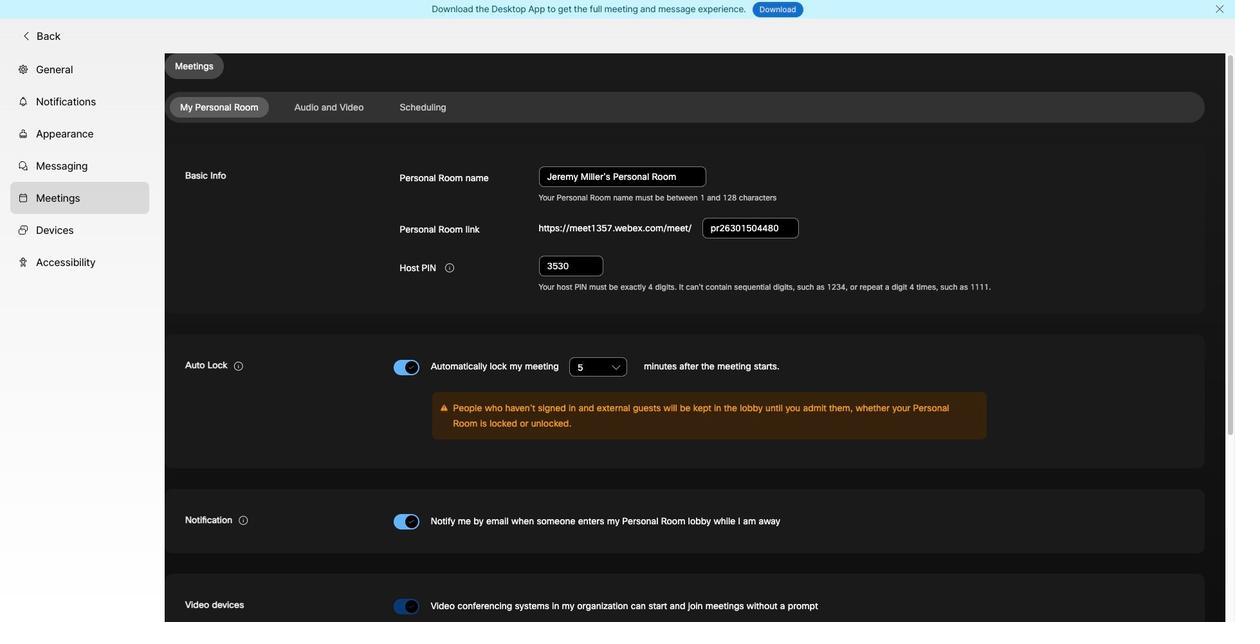 Task type: locate. For each thing, give the bounding box(es) containing it.
notifications tab
[[10, 85, 149, 118]]

appearance tab
[[10, 118, 149, 150]]

messaging tab
[[10, 150, 149, 182]]

cancel_16 image
[[1215, 4, 1225, 14]]



Task type: describe. For each thing, give the bounding box(es) containing it.
settings navigation
[[0, 53, 165, 623]]

meetings tab
[[10, 182, 149, 214]]

devices tab
[[10, 214, 149, 246]]

general tab
[[10, 53, 149, 85]]

accessibility tab
[[10, 246, 149, 278]]



Task type: vqa. For each thing, say whether or not it's contained in the screenshot.
Gary Orlando (Orlandogary85@Gmail.Com · Organizer) list item
no



